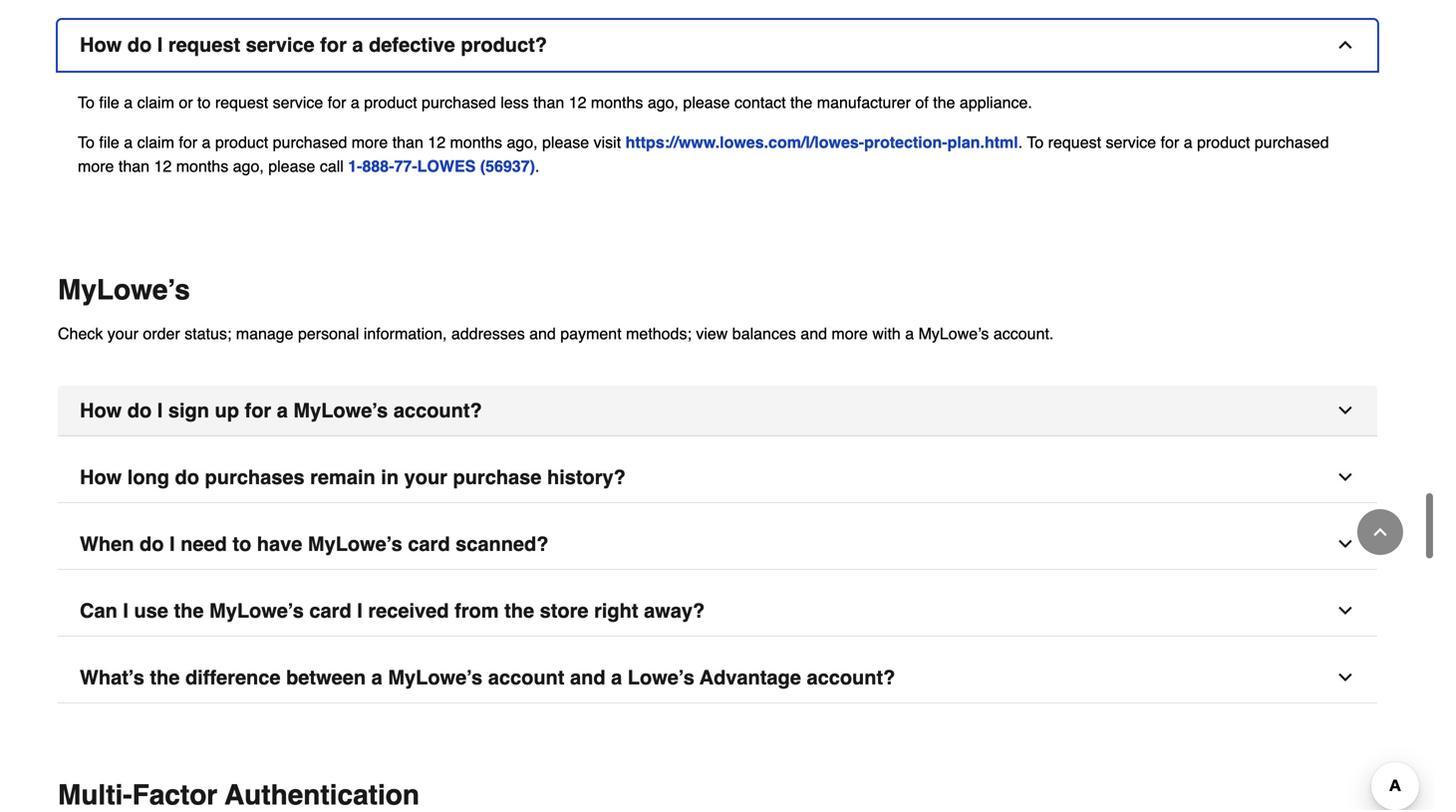 Task type: describe. For each thing, give the bounding box(es) containing it.
888-
[[362, 157, 394, 175]]

payment
[[561, 325, 622, 343]]

how do i sign up for a mylowe's account?
[[80, 399, 482, 422]]

manufacturer
[[817, 93, 911, 112]]

when do i need to have mylowe's card scanned?
[[80, 533, 549, 556]]

more for to file a claim for a product purchased more than 12 months ago, please visit https://www.lowes.com/l/lowes-protection-plan.html
[[352, 133, 388, 152]]

purchase
[[453, 466, 542, 489]]

please for visit
[[542, 133, 589, 152]]

the right use
[[174, 600, 204, 623]]

away?
[[644, 600, 705, 623]]

less
[[501, 93, 529, 112]]

1 vertical spatial account?
[[807, 666, 896, 689]]

1-888-77-lowes (56937) link
[[348, 157, 535, 175]]

https://www.lowes.com/l/lowes-
[[626, 133, 864, 152]]

do for request
[[127, 33, 152, 56]]

2 vertical spatial more
[[832, 325, 868, 343]]

scroll to top element
[[1358, 509, 1404, 555]]

how for how long do purchases remain in your purchase history?
[[80, 466, 122, 489]]

1 horizontal spatial purchased
[[422, 93, 496, 112]]

from
[[455, 600, 499, 623]]

between
[[286, 666, 366, 689]]

manage
[[236, 325, 294, 343]]

i for request
[[157, 33, 163, 56]]

advantage
[[700, 666, 801, 689]]

for inside button
[[320, 33, 347, 56]]

2 horizontal spatial 12
[[569, 93, 587, 112]]

request inside . to request service for a product purchased more than 12 months ago, please call
[[1048, 133, 1102, 152]]

do for need
[[140, 533, 164, 556]]

appliance.
[[960, 93, 1033, 112]]

or
[[179, 93, 193, 112]]

purchased for call
[[1255, 133, 1330, 152]]

1 vertical spatial request
[[215, 93, 268, 112]]

months for visit
[[450, 133, 502, 152]]

plan.html
[[948, 133, 1019, 152]]

long
[[127, 466, 169, 489]]

0 vertical spatial your
[[107, 325, 138, 343]]

can i use the mylowe's card i received from the store right away?
[[80, 600, 705, 623]]

use
[[134, 600, 168, 623]]

a inside . to request service for a product purchased more than 12 months ago, please call
[[1184, 133, 1193, 152]]

file for to file a claim or to request service for a product purchased less than 12 months ago, please contact the manufacturer of the appliance.
[[99, 93, 119, 112]]

to for to file a claim for a product purchased more than 12 months ago, please visit https://www.lowes.com/l/lowes-protection-plan.html
[[78, 133, 95, 152]]

how do i sign up for a mylowe's account? button
[[58, 386, 1378, 437]]

service inside button
[[246, 33, 315, 56]]

2 horizontal spatial and
[[801, 325, 827, 343]]

chevron down image for when do i need to have mylowe's card scanned?
[[1336, 534, 1356, 554]]

2 horizontal spatial than
[[533, 93, 565, 112]]

request inside button
[[168, 33, 240, 56]]

what's the difference between a mylowe's account and a lowe's advantage account? button
[[58, 653, 1378, 704]]

file for to file a claim for a product purchased more than 12 months ago, please visit https://www.lowes.com/l/lowes-protection-plan.html
[[99, 133, 119, 152]]

ago, for visit
[[507, 133, 538, 152]]

mylowe's down how long do purchases remain in your purchase history?
[[308, 533, 403, 556]]

a inside how do i request service for a defective product? button
[[352, 33, 363, 56]]

please for call
[[268, 157, 315, 175]]

0 horizontal spatial to
[[197, 93, 211, 112]]

0 vertical spatial please
[[683, 93, 730, 112]]

lowes
[[417, 157, 476, 175]]

claim for or
[[137, 93, 174, 112]]

claim for for
[[137, 133, 174, 152]]

need
[[181, 533, 227, 556]]

to for to file a claim or to request service for a product purchased less than 12 months ago, please contact the manufacturer of the appliance.
[[78, 93, 95, 112]]

check your order status; manage personal information, addresses and payment methods; view balances and more with a mylowe's account.
[[58, 325, 1054, 343]]

what's the difference between a mylowe's account and a lowe's advantage account?
[[80, 666, 896, 689]]

0 horizontal spatial account?
[[394, 399, 482, 422]]

for inside button
[[245, 399, 271, 422]]

for inside . to request service for a product purchased more than 12 months ago, please call
[[1161, 133, 1180, 152]]

the right from
[[505, 600, 534, 623]]

call
[[320, 157, 344, 175]]

and inside button
[[570, 666, 606, 689]]

history?
[[547, 466, 626, 489]]

store
[[540, 600, 589, 623]]

can i use the mylowe's card i received from the store right away? button
[[58, 586, 1378, 637]]

. inside . to request service for a product purchased more than 12 months ago, please call
[[1019, 133, 1023, 152]]

1-
[[348, 157, 362, 175]]

the right contact
[[791, 93, 813, 112]]

order
[[143, 325, 180, 343]]

. to request service for a product purchased more than 12 months ago, please call
[[78, 133, 1330, 175]]

when
[[80, 533, 134, 556]]

of
[[916, 93, 929, 112]]



Task type: locate. For each thing, give the bounding box(es) containing it.
12 for visit
[[428, 133, 446, 152]]

product inside . to request service for a product purchased more than 12 months ago, please call
[[1197, 133, 1251, 152]]

than
[[533, 93, 565, 112], [392, 133, 424, 152], [119, 157, 150, 175]]

mylowe's down received
[[388, 666, 483, 689]]

1 file from the top
[[99, 93, 119, 112]]

do inside button
[[127, 33, 152, 56]]

a
[[352, 33, 363, 56], [124, 93, 133, 112], [351, 93, 360, 112], [124, 133, 133, 152], [202, 133, 211, 152], [1184, 133, 1193, 152], [905, 325, 914, 343], [277, 399, 288, 422], [372, 666, 383, 689], [611, 666, 622, 689]]

https://www.lowes.com/l/lowes-protection-plan.html link
[[626, 133, 1019, 152]]

1 vertical spatial than
[[392, 133, 424, 152]]

1 vertical spatial your
[[404, 466, 448, 489]]

0 vertical spatial card
[[408, 533, 450, 556]]

ago, inside . to request service for a product purchased more than 12 months ago, please call
[[233, 157, 264, 175]]

chevron down image inside when do i need to have mylowe's card scanned? button
[[1336, 534, 1356, 554]]

to
[[197, 93, 211, 112], [233, 533, 251, 556]]

to inside . to request service for a product purchased more than 12 months ago, please call
[[1027, 133, 1044, 152]]

0 horizontal spatial chevron up image
[[1336, 35, 1356, 55]]

1 horizontal spatial please
[[542, 133, 589, 152]]

card
[[408, 533, 450, 556], [309, 600, 352, 623]]

ago, up (56937)
[[507, 133, 538, 152]]

0 horizontal spatial than
[[119, 157, 150, 175]]

chevron down image inside how long do purchases remain in your purchase history? button
[[1336, 468, 1356, 488]]

personal
[[298, 325, 359, 343]]

i for need
[[169, 533, 175, 556]]

account.
[[994, 325, 1054, 343]]

check
[[58, 325, 103, 343]]

i for sign
[[157, 399, 163, 422]]

request right plan.html
[[1048, 133, 1102, 152]]

how do i request service for a defective product?
[[80, 33, 547, 56]]

0 horizontal spatial .
[[535, 157, 540, 175]]

and
[[530, 325, 556, 343], [801, 325, 827, 343], [570, 666, 606, 689]]

2 claim from the top
[[137, 133, 174, 152]]

how long do purchases remain in your purchase history? button
[[58, 453, 1378, 503]]

1 vertical spatial months
[[450, 133, 502, 152]]

remain
[[310, 466, 376, 489]]

protection-
[[864, 133, 948, 152]]

1 vertical spatial card
[[309, 600, 352, 623]]

purchased for visit
[[273, 133, 347, 152]]

sign
[[168, 399, 209, 422]]

to file a claim or to request service for a product purchased less than 12 months ago, please contact the manufacturer of the appliance.
[[78, 93, 1033, 112]]

view
[[696, 325, 728, 343]]

do for sign
[[127, 399, 152, 422]]

difference
[[185, 666, 281, 689]]

2 vertical spatial months
[[176, 157, 228, 175]]

claim
[[137, 93, 174, 112], [137, 133, 174, 152]]

more
[[352, 133, 388, 152], [78, 157, 114, 175], [832, 325, 868, 343]]

1 vertical spatial how
[[80, 399, 122, 422]]

months inside . to request service for a product purchased more than 12 months ago, please call
[[176, 157, 228, 175]]

product for call
[[1197, 133, 1251, 152]]

0 vertical spatial 12
[[569, 93, 587, 112]]

ago, left call
[[233, 157, 264, 175]]

your left order
[[107, 325, 138, 343]]

2 file from the top
[[99, 133, 119, 152]]

lowe's
[[628, 666, 695, 689]]

your
[[107, 325, 138, 343], [404, 466, 448, 489]]

methods;
[[626, 325, 692, 343]]

in
[[381, 466, 399, 489]]

1 vertical spatial file
[[99, 133, 119, 152]]

1 chevron down image from the top
[[1336, 401, 1356, 421]]

have
[[257, 533, 302, 556]]

77-
[[394, 157, 417, 175]]

received
[[368, 600, 449, 623]]

mylowe's up order
[[58, 274, 190, 306]]

1-888-77-lowes (56937) .
[[348, 157, 540, 175]]

the right of
[[933, 93, 956, 112]]

1 chevron down image from the top
[[1336, 468, 1356, 488]]

than for visit
[[392, 133, 424, 152]]

can
[[80, 600, 117, 623]]

mylowe's up remain
[[294, 399, 388, 422]]

card up between
[[309, 600, 352, 623]]

ago, up . to request service for a product purchased more than 12 months ago, please call in the top of the page
[[648, 93, 679, 112]]

1 vertical spatial chevron down image
[[1336, 534, 1356, 554]]

chevron up image inside scroll to top element
[[1371, 522, 1391, 542]]

mylowe's right with
[[919, 325, 989, 343]]

1 horizontal spatial product
[[364, 93, 417, 112]]

1 horizontal spatial account?
[[807, 666, 896, 689]]

scanned?
[[456, 533, 549, 556]]

2 vertical spatial than
[[119, 157, 150, 175]]

0 horizontal spatial product
[[215, 133, 268, 152]]

and left payment
[[530, 325, 556, 343]]

1 claim from the top
[[137, 93, 174, 112]]

0 vertical spatial chevron down image
[[1336, 468, 1356, 488]]

2 vertical spatial how
[[80, 466, 122, 489]]

1 vertical spatial chevron up image
[[1371, 522, 1391, 542]]

0 vertical spatial service
[[246, 33, 315, 56]]

2 how from the top
[[80, 399, 122, 422]]

request
[[168, 33, 240, 56], [215, 93, 268, 112], [1048, 133, 1102, 152]]

2 vertical spatial 12
[[154, 157, 172, 175]]

status;
[[185, 325, 232, 343]]

card up received
[[408, 533, 450, 556]]

0 vertical spatial chevron up image
[[1336, 35, 1356, 55]]

1 horizontal spatial .
[[1019, 133, 1023, 152]]

1 vertical spatial chevron down image
[[1336, 601, 1356, 621]]

chevron down image
[[1336, 401, 1356, 421], [1336, 534, 1356, 554]]

2 chevron down image from the top
[[1336, 534, 1356, 554]]

0 horizontal spatial card
[[309, 600, 352, 623]]

chevron up image inside how do i request service for a defective product? button
[[1336, 35, 1356, 55]]

contact
[[735, 93, 786, 112]]

1 vertical spatial claim
[[137, 133, 174, 152]]

0 vertical spatial more
[[352, 133, 388, 152]]

file
[[99, 93, 119, 112], [99, 133, 119, 152]]

chevron down image inside what's the difference between a mylowe's account and a lowe's advantage account? button
[[1336, 668, 1356, 688]]

0 horizontal spatial and
[[530, 325, 556, 343]]

please up . to request service for a product purchased more than 12 months ago, please call in the top of the page
[[683, 93, 730, 112]]

how for how do i request service for a defective product?
[[80, 33, 122, 56]]

.
[[1019, 133, 1023, 152], [535, 157, 540, 175]]

1 horizontal spatial to
[[233, 533, 251, 556]]

ago, for call
[[233, 157, 264, 175]]

purchased
[[422, 93, 496, 112], [273, 133, 347, 152], [1255, 133, 1330, 152]]

0 vertical spatial chevron down image
[[1336, 401, 1356, 421]]

0 vertical spatial months
[[591, 93, 643, 112]]

how
[[80, 33, 122, 56], [80, 399, 122, 422], [80, 466, 122, 489]]

the right what's
[[150, 666, 180, 689]]

(56937)
[[480, 157, 535, 175]]

with
[[873, 325, 901, 343]]

chevron down image inside can i use the mylowe's card i received from the store right away? button
[[1336, 601, 1356, 621]]

ago,
[[648, 93, 679, 112], [507, 133, 538, 152], [233, 157, 264, 175]]

0 vertical spatial claim
[[137, 93, 174, 112]]

0 vertical spatial .
[[1019, 133, 1023, 152]]

chevron down image
[[1336, 468, 1356, 488], [1336, 601, 1356, 621], [1336, 668, 1356, 688]]

0 vertical spatial than
[[533, 93, 565, 112]]

2 horizontal spatial more
[[832, 325, 868, 343]]

to inside button
[[233, 533, 251, 556]]

what's
[[80, 666, 144, 689]]

1 horizontal spatial more
[[352, 133, 388, 152]]

for
[[320, 33, 347, 56], [328, 93, 346, 112], [179, 133, 197, 152], [1161, 133, 1180, 152], [245, 399, 271, 422]]

months
[[591, 93, 643, 112], [450, 133, 502, 152], [176, 157, 228, 175]]

1 horizontal spatial months
[[450, 133, 502, 152]]

3 how from the top
[[80, 466, 122, 489]]

to
[[78, 93, 95, 112], [78, 133, 95, 152], [1027, 133, 1044, 152]]

1 vertical spatial please
[[542, 133, 589, 152]]

defective
[[369, 33, 455, 56]]

0 vertical spatial request
[[168, 33, 240, 56]]

your inside button
[[404, 466, 448, 489]]

chevron down image inside how do i sign up for a mylowe's account? button
[[1336, 401, 1356, 421]]

than inside . to request service for a product purchased more than 12 months ago, please call
[[119, 157, 150, 175]]

1 horizontal spatial card
[[408, 533, 450, 556]]

please left call
[[268, 157, 315, 175]]

when do i need to have mylowe's card scanned? button
[[58, 519, 1378, 570]]

addresses
[[451, 325, 525, 343]]

1 vertical spatial more
[[78, 157, 114, 175]]

1 vertical spatial 12
[[428, 133, 446, 152]]

up
[[215, 399, 239, 422]]

please inside . to request service for a product purchased more than 12 months ago, please call
[[268, 157, 315, 175]]

to file a claim for a product purchased more than 12 months ago, please visit https://www.lowes.com/l/lowes-protection-plan.html
[[78, 133, 1019, 152]]

visit
[[594, 133, 621, 152]]

the
[[791, 93, 813, 112], [933, 93, 956, 112], [174, 600, 204, 623], [505, 600, 534, 623], [150, 666, 180, 689]]

balances
[[733, 325, 796, 343]]

0 horizontal spatial your
[[107, 325, 138, 343]]

i
[[157, 33, 163, 56], [157, 399, 163, 422], [169, 533, 175, 556], [123, 600, 129, 623], [357, 600, 363, 623]]

mylowe's down have
[[209, 600, 304, 623]]

do
[[127, 33, 152, 56], [127, 399, 152, 422], [175, 466, 199, 489], [140, 533, 164, 556]]

0 vertical spatial file
[[99, 93, 119, 112]]

please down to file a claim or to request service for a product purchased less than 12 months ago, please contact the manufacturer of the appliance.
[[542, 133, 589, 152]]

0 horizontal spatial months
[[176, 157, 228, 175]]

to right or
[[197, 93, 211, 112]]

0 vertical spatial ago,
[[648, 93, 679, 112]]

a inside how do i sign up for a mylowe's account? button
[[277, 399, 288, 422]]

how do i request service for a defective product? button
[[58, 20, 1378, 71]]

1 how from the top
[[80, 33, 122, 56]]

12 for call
[[154, 157, 172, 175]]

request right or
[[215, 93, 268, 112]]

2 vertical spatial request
[[1048, 133, 1102, 152]]

2 horizontal spatial ago,
[[648, 93, 679, 112]]

card inside when do i need to have mylowe's card scanned? button
[[408, 533, 450, 556]]

right
[[594, 600, 639, 623]]

how inside button
[[80, 33, 122, 56]]

account
[[488, 666, 565, 689]]

product?
[[461, 33, 547, 56]]

1 horizontal spatial 12
[[428, 133, 446, 152]]

0 vertical spatial how
[[80, 33, 122, 56]]

and right balances
[[801, 325, 827, 343]]

2 vertical spatial ago,
[[233, 157, 264, 175]]

card inside can i use the mylowe's card i received from the store right away? button
[[309, 600, 352, 623]]

account?
[[394, 399, 482, 422], [807, 666, 896, 689]]

0 vertical spatial to
[[197, 93, 211, 112]]

months for call
[[176, 157, 228, 175]]

product for visit
[[215, 133, 268, 152]]

2 horizontal spatial please
[[683, 93, 730, 112]]

. down "appliance."
[[1019, 133, 1023, 152]]

12 inside . to request service for a product purchased more than 12 months ago, please call
[[154, 157, 172, 175]]

more inside . to request service for a product purchased more than 12 months ago, please call
[[78, 157, 114, 175]]

0 horizontal spatial ago,
[[233, 157, 264, 175]]

service inside . to request service for a product purchased more than 12 months ago, please call
[[1106, 133, 1157, 152]]

purchases
[[205, 466, 305, 489]]

and right account
[[570, 666, 606, 689]]

1 vertical spatial .
[[535, 157, 540, 175]]

2 vertical spatial please
[[268, 157, 315, 175]]

2 vertical spatial chevron down image
[[1336, 668, 1356, 688]]

0 horizontal spatial more
[[78, 157, 114, 175]]

information,
[[364, 325, 447, 343]]

more for . to request service for a product purchased more than 12 months ago, please call
[[78, 157, 114, 175]]

purchased inside . to request service for a product purchased more than 12 months ago, please call
[[1255, 133, 1330, 152]]

0 horizontal spatial please
[[268, 157, 315, 175]]

0 horizontal spatial 12
[[154, 157, 172, 175]]

2 chevron down image from the top
[[1336, 601, 1356, 621]]

the inside what's the difference between a mylowe's account and a lowe's advantage account? button
[[150, 666, 180, 689]]

chevron down image for account?
[[1336, 668, 1356, 688]]

1 vertical spatial service
[[273, 93, 323, 112]]

1 horizontal spatial chevron up image
[[1371, 522, 1391, 542]]

chevron down image for right
[[1336, 601, 1356, 621]]

2 horizontal spatial product
[[1197, 133, 1251, 152]]

request up or
[[168, 33, 240, 56]]

please
[[683, 93, 730, 112], [542, 133, 589, 152], [268, 157, 315, 175]]

. down to file a claim for a product purchased more than 12 months ago, please visit https://www.lowes.com/l/lowes-protection-plan.html
[[535, 157, 540, 175]]

product
[[364, 93, 417, 112], [215, 133, 268, 152], [1197, 133, 1251, 152]]

1 vertical spatial to
[[233, 533, 251, 556]]

chevron up image
[[1336, 35, 1356, 55], [1371, 522, 1391, 542]]

2 horizontal spatial months
[[591, 93, 643, 112]]

mylowe's
[[58, 274, 190, 306], [919, 325, 989, 343], [294, 399, 388, 422], [308, 533, 403, 556], [209, 600, 304, 623], [388, 666, 483, 689]]

12
[[569, 93, 587, 112], [428, 133, 446, 152], [154, 157, 172, 175]]

0 horizontal spatial purchased
[[273, 133, 347, 152]]

to left have
[[233, 533, 251, 556]]

2 vertical spatial service
[[1106, 133, 1157, 152]]

months up lowes
[[450, 133, 502, 152]]

months up the visit
[[591, 93, 643, 112]]

chevron down image for how do i sign up for a mylowe's account?
[[1336, 401, 1356, 421]]

0 vertical spatial account?
[[394, 399, 482, 422]]

3 chevron down image from the top
[[1336, 668, 1356, 688]]

1 horizontal spatial your
[[404, 466, 448, 489]]

1 horizontal spatial ago,
[[507, 133, 538, 152]]

2 horizontal spatial purchased
[[1255, 133, 1330, 152]]

1 horizontal spatial and
[[570, 666, 606, 689]]

1 horizontal spatial than
[[392, 133, 424, 152]]

i inside button
[[157, 33, 163, 56]]

how long do purchases remain in your purchase history?
[[80, 466, 626, 489]]

how for how do i sign up for a mylowe's account?
[[80, 399, 122, 422]]

than for call
[[119, 157, 150, 175]]

1 vertical spatial ago,
[[507, 133, 538, 152]]

service
[[246, 33, 315, 56], [273, 93, 323, 112], [1106, 133, 1157, 152]]

your right the in
[[404, 466, 448, 489]]

months down or
[[176, 157, 228, 175]]



Task type: vqa. For each thing, say whether or not it's contained in the screenshot.
the left your
yes



